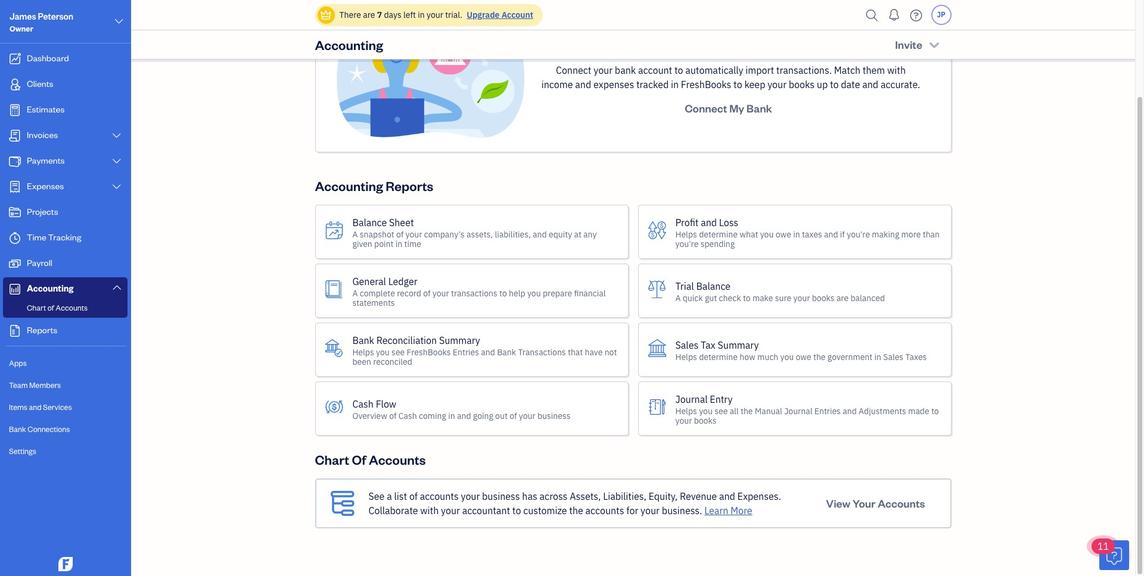Task type: describe. For each thing, give the bounding box(es) containing it.
summary for sales tax summary
[[718, 339, 759, 351]]

assets,
[[467, 229, 493, 240]]

notifications image
[[885, 3, 904, 27]]

time
[[404, 239, 421, 249]]

given
[[352, 239, 372, 249]]

and inside cash flow overview of cash coming in and going out of your business
[[457, 411, 471, 422]]

your inside cash flow overview of cash coming in and going out of your business
[[519, 411, 535, 422]]

the inside "see a list of accounts your business has across assets, liabilities, equity, revenue and expenses. collaborate with your accountant to customize the accounts for your business."
[[569, 505, 583, 517]]

trial balance a quick gut check to make sure your books are balanced
[[675, 280, 885, 304]]

keep your books in tip top shape
[[627, 41, 829, 57]]

assets,
[[570, 491, 601, 503]]

payroll link
[[3, 252, 128, 276]]

owe inside profit and loss helps determine what you owe in taxes and if you're making more than you're spending
[[776, 229, 791, 240]]

resource center badge image
[[1099, 541, 1129, 571]]

0 vertical spatial accounting
[[315, 36, 383, 53]]

estimate image
[[8, 104, 22, 116]]

chart image
[[8, 284, 22, 296]]

payment image
[[8, 156, 22, 167]]

all
[[730, 406, 739, 417]]

team members
[[9, 381, 61, 390]]

and left loss
[[701, 217, 717, 229]]

trial.
[[445, 10, 462, 20]]

to left keep
[[734, 79, 742, 91]]

in inside sales tax summary helps determine how much you owe the government in sales taxes
[[874, 352, 881, 363]]

of
[[352, 452, 366, 468]]

your left trial.
[[427, 10, 443, 20]]

bank inside button
[[747, 101, 772, 115]]

overview
[[352, 411, 387, 422]]

a for balance sheet
[[352, 229, 358, 240]]

there are 7 days left in your trial. upgrade account
[[339, 10, 533, 20]]

general ledger a complete record of your transactions to help you prepare financial statements
[[352, 276, 606, 308]]

0 vertical spatial are
[[363, 10, 375, 20]]

see a list of accounts your business has across assets, liabilities, equity, revenue and expenses. collaborate with your accountant to customize the accounts for your business.
[[369, 491, 781, 517]]

money image
[[8, 258, 22, 270]]

0 horizontal spatial accounts
[[420, 491, 459, 503]]

view
[[826, 497, 850, 511]]

your for accounts
[[853, 497, 876, 511]]

with inside "see a list of accounts your business has across assets, liabilities, equity, revenue and expenses. collaborate with your accountant to customize the accounts for your business."
[[420, 505, 439, 517]]

your right for
[[641, 505, 660, 517]]

view your accounts link
[[815, 492, 936, 516]]

my
[[729, 101, 744, 115]]

accurate.
[[881, 79, 920, 91]]

them
[[863, 64, 885, 76]]

to inside general ledger a complete record of your transactions to help you prepare financial statements
[[499, 288, 507, 299]]

in inside balance sheet a snapshot of your company's assets, liabilities, and equity at any given point in time
[[395, 239, 402, 249]]

team
[[9, 381, 28, 390]]

have
[[585, 347, 603, 358]]

taxes
[[905, 352, 927, 363]]

chart of accounts image
[[330, 490, 354, 518]]

keep
[[627, 41, 658, 57]]

adjustments
[[859, 406, 906, 417]]

prepare
[[543, 288, 572, 299]]

helps inside journal entry helps you see all the manual journal entries and adjustments made to your books
[[675, 406, 697, 417]]

owe inside sales tax summary helps determine how much you owe the government in sales taxes
[[796, 352, 811, 363]]

dashboard image
[[8, 53, 22, 65]]

projects link
[[3, 201, 128, 225]]

to right "account"
[[674, 64, 683, 76]]

accounts for chart of accounts
[[56, 303, 88, 313]]

search image
[[863, 6, 882, 24]]

automatically
[[685, 64, 743, 76]]

in inside cash flow overview of cash coming in and going out of your business
[[448, 411, 455, 422]]

left
[[403, 10, 416, 20]]

liabilities,
[[603, 491, 646, 503]]

connect for my
[[685, 101, 727, 115]]

chart for chart of accounts
[[27, 303, 46, 313]]

your up accountant
[[461, 491, 480, 503]]

books inside connect your bank account to automatically import transactions. match them with income and expenses tracked in freshbooks to keep your books up to date and accurate.
[[789, 79, 815, 91]]

entry
[[710, 394, 733, 406]]

not
[[605, 347, 617, 358]]

help
[[509, 288, 525, 299]]

invoice image
[[8, 130, 22, 142]]

determine for loss
[[699, 229, 738, 240]]

settings link
[[3, 442, 128, 462]]

entries inside journal entry helps you see all the manual journal entries and adjustments made to your books
[[814, 406, 841, 417]]

connect your bank account to begin matching your bank transactions image
[[335, 17, 525, 139]]

liabilities,
[[495, 229, 531, 240]]

what
[[740, 229, 758, 240]]

timer image
[[8, 232, 22, 244]]

account
[[638, 64, 672, 76]]

if
[[840, 229, 845, 240]]

how
[[740, 352, 755, 363]]

are inside trial balance a quick gut check to make sure your books are balanced
[[837, 293, 849, 304]]

making
[[872, 229, 899, 240]]

james
[[10, 11, 36, 22]]

client image
[[8, 79, 22, 91]]

more
[[731, 505, 752, 517]]

jp button
[[931, 5, 951, 25]]

estimates
[[27, 104, 65, 115]]

company's
[[424, 229, 465, 240]]

sure
[[775, 293, 791, 304]]

shape
[[791, 41, 829, 57]]

business inside cash flow overview of cash coming in and going out of your business
[[537, 411, 571, 422]]

view your accounts
[[826, 497, 925, 511]]

much
[[757, 352, 778, 363]]

up
[[817, 79, 828, 91]]

import
[[746, 64, 774, 76]]

1 horizontal spatial you're
[[847, 229, 870, 240]]

made
[[908, 406, 929, 417]]

top
[[766, 41, 789, 57]]

in inside connect your bank account to automatically import transactions. match them with income and expenses tracked in freshbooks to keep your books up to date and accurate.
[[671, 79, 679, 91]]

1 vertical spatial accounting
[[315, 178, 383, 194]]

entries inside bank reconciliation summary helps you see freshbooks entries and bank transactions that have not been reconciled
[[453, 347, 479, 358]]

chevron large down image for payments
[[111, 157, 122, 166]]

chart of accounts
[[27, 303, 88, 313]]

0 horizontal spatial you're
[[675, 239, 699, 249]]

invoices link
[[3, 124, 128, 148]]

balance sheet a snapshot of your company's assets, liabilities, and equity at any given point in time
[[352, 217, 597, 249]]

connect my bank
[[685, 101, 772, 115]]

general
[[352, 276, 386, 288]]

accounting inside main element
[[27, 283, 74, 294]]

list
[[394, 491, 407, 503]]

jp
[[937, 10, 945, 19]]

james peterson owner
[[10, 11, 73, 33]]

taxes
[[802, 229, 822, 240]]

more
[[901, 229, 921, 240]]

sheet
[[389, 217, 414, 229]]

that
[[568, 347, 583, 358]]

journal entry helps you see all the manual journal entries and adjustments made to your books
[[675, 394, 939, 426]]

freshbooks inside connect your bank account to automatically import transactions. match them with income and expenses tracked in freshbooks to keep your books up to date and accurate.
[[681, 79, 731, 91]]

your up expenses
[[594, 64, 613, 76]]

match
[[834, 64, 860, 76]]

chart for chart of accounts
[[315, 452, 349, 468]]

account
[[502, 10, 533, 20]]

and down the them
[[862, 79, 878, 91]]

check
[[719, 293, 741, 304]]

collaborate
[[369, 505, 418, 517]]

accounting link
[[3, 278, 128, 301]]

learn
[[704, 505, 728, 517]]

bank inside main element
[[9, 425, 26, 434]]

tax
[[701, 339, 715, 351]]

snapshot
[[360, 229, 394, 240]]

transactions
[[451, 288, 497, 299]]

your for books
[[661, 41, 688, 57]]

1 vertical spatial journal
[[784, 406, 812, 417]]

1 horizontal spatial cash
[[399, 411, 417, 422]]

of right out in the bottom of the page
[[510, 411, 517, 422]]

bank up been
[[352, 335, 374, 347]]

1 horizontal spatial accounts
[[585, 505, 624, 517]]



Task type: vqa. For each thing, say whether or not it's contained in the screenshot.


Task type: locate. For each thing, give the bounding box(es) containing it.
summary for bank reconciliation summary
[[439, 335, 480, 347]]

summary down transactions
[[439, 335, 480, 347]]

of inside main element
[[48, 303, 54, 313]]

a down general
[[352, 288, 358, 299]]

items and services
[[9, 403, 72, 412]]

connect up the income
[[556, 64, 591, 76]]

you down entry
[[699, 406, 713, 417]]

freshbooks inside bank reconciliation summary helps you see freshbooks entries and bank transactions that have not been reconciled
[[407, 347, 451, 358]]

2 vertical spatial the
[[569, 505, 583, 517]]

your right sure
[[793, 293, 810, 304]]

bank right my
[[747, 101, 772, 115]]

a for trial balance
[[675, 293, 681, 304]]

keep
[[744, 79, 765, 91]]

0 vertical spatial entries
[[453, 347, 479, 358]]

chart inside main element
[[27, 303, 46, 313]]

connect
[[556, 64, 591, 76], [685, 101, 727, 115]]

profit and loss helps determine what you owe in taxes and if you're making more than you're spending
[[675, 217, 940, 249]]

0 horizontal spatial balance
[[352, 217, 387, 229]]

go to help image
[[907, 6, 926, 24]]

1 vertical spatial cash
[[399, 411, 417, 422]]

you right "what"
[[760, 229, 774, 240]]

chart left of
[[315, 452, 349, 468]]

freshbooks down reconciliation
[[407, 347, 451, 358]]

members
[[29, 381, 61, 390]]

1 horizontal spatial with
[[887, 64, 906, 76]]

2 horizontal spatial the
[[813, 352, 826, 363]]

a inside trial balance a quick gut check to make sure your books are balanced
[[675, 293, 681, 304]]

you're
[[847, 229, 870, 240], [675, 239, 699, 249]]

are left 7
[[363, 10, 375, 20]]

your left all
[[675, 416, 692, 426]]

and inside bank reconciliation summary helps you see freshbooks entries and bank transactions that have not been reconciled
[[481, 347, 495, 358]]

0 vertical spatial reports
[[386, 178, 433, 194]]

equity
[[549, 229, 572, 240]]

your left accountant
[[441, 505, 460, 517]]

reports inside main element
[[27, 325, 57, 336]]

accounts for chart of accounts
[[369, 452, 426, 468]]

1 vertical spatial see
[[715, 406, 728, 417]]

quick
[[683, 293, 703, 304]]

the down assets, in the bottom of the page
[[569, 505, 583, 517]]

books inside journal entry helps you see all the manual journal entries and adjustments made to your books
[[694, 416, 717, 426]]

accounting up chart of accounts
[[27, 283, 74, 294]]

flow
[[376, 398, 396, 410]]

projects
[[27, 206, 58, 217]]

and up the learn more link
[[719, 491, 735, 503]]

owe left taxes
[[776, 229, 791, 240]]

determine for summary
[[699, 352, 738, 363]]

0 horizontal spatial accounts
[[56, 303, 88, 313]]

0 horizontal spatial journal
[[675, 394, 708, 406]]

connect inside connect your bank account to automatically import transactions. match them with income and expenses tracked in freshbooks to keep your books up to date and accurate.
[[556, 64, 591, 76]]

in
[[418, 10, 425, 20], [731, 41, 741, 57], [671, 79, 679, 91], [793, 229, 800, 240], [395, 239, 402, 249], [874, 352, 881, 363], [448, 411, 455, 422]]

connect left my
[[685, 101, 727, 115]]

and left going at the left
[[457, 411, 471, 422]]

books down transactions.
[[789, 79, 815, 91]]

0 horizontal spatial are
[[363, 10, 375, 20]]

see inside bank reconciliation summary helps you see freshbooks entries and bank transactions that have not been reconciled
[[392, 347, 405, 358]]

0 vertical spatial owe
[[776, 229, 791, 240]]

1 vertical spatial books
[[812, 293, 835, 304]]

business inside "see a list of accounts your business has across assets, liabilities, equity, revenue and expenses. collaborate with your accountant to customize the accounts for your business."
[[482, 491, 520, 503]]

0 horizontal spatial your
[[661, 41, 688, 57]]

1 horizontal spatial accounts
[[369, 452, 426, 468]]

accounts down assets, in the bottom of the page
[[585, 505, 624, 517]]

and inside "see a list of accounts your business has across assets, liabilities, equity, revenue and expenses. collaborate with your accountant to customize the accounts for your business."
[[719, 491, 735, 503]]

0 horizontal spatial sales
[[675, 339, 699, 351]]

1 horizontal spatial are
[[837, 293, 849, 304]]

your inside trial balance a quick gut check to make sure your books are balanced
[[793, 293, 810, 304]]

sales left tax
[[675, 339, 699, 351]]

books
[[789, 79, 815, 91], [812, 293, 835, 304], [694, 416, 717, 426]]

across
[[540, 491, 568, 503]]

1 vertical spatial connect
[[685, 101, 727, 115]]

0 vertical spatial your
[[661, 41, 688, 57]]

and left equity
[[533, 229, 547, 240]]

main element
[[0, 0, 161, 577]]

0 vertical spatial journal
[[675, 394, 708, 406]]

with inside connect your bank account to automatically import transactions. match them with income and expenses tracked in freshbooks to keep your books up to date and accurate.
[[887, 64, 906, 76]]

reports up sheet
[[386, 178, 433, 194]]

1 horizontal spatial see
[[715, 406, 728, 417]]

books down entry
[[694, 416, 717, 426]]

1 horizontal spatial the
[[741, 406, 753, 417]]

date
[[841, 79, 860, 91]]

accounting up snapshot
[[315, 178, 383, 194]]

owe
[[776, 229, 791, 240], [796, 352, 811, 363]]

see down reconciliation
[[392, 347, 405, 358]]

of down sheet
[[396, 229, 404, 240]]

connect for your
[[556, 64, 591, 76]]

0 vertical spatial chart
[[27, 303, 46, 313]]

1 vertical spatial the
[[741, 406, 753, 417]]

and left transactions
[[481, 347, 495, 358]]

expense image
[[8, 181, 22, 193]]

1 vertical spatial your
[[853, 497, 876, 511]]

1 vertical spatial owe
[[796, 352, 811, 363]]

and inside journal entry helps you see all the manual journal entries and adjustments made to your books
[[843, 406, 857, 417]]

you inside sales tax summary helps determine how much you owe the government in sales taxes
[[780, 352, 794, 363]]

to right up
[[830, 79, 839, 91]]

you inside profit and loss helps determine what you owe in taxes and if you're making more than you're spending
[[760, 229, 774, 240]]

helps down quick
[[675, 352, 697, 363]]

0 horizontal spatial the
[[569, 505, 583, 517]]

helps for bank reconciliation summary
[[352, 347, 374, 358]]

to left customize
[[512, 505, 521, 517]]

0 horizontal spatial owe
[[776, 229, 791, 240]]

has
[[522, 491, 537, 503]]

sales
[[675, 339, 699, 351], [883, 352, 903, 363]]

you're right if
[[847, 229, 870, 240]]

bank down items
[[9, 425, 26, 434]]

of inside balance sheet a snapshot of your company's assets, liabilities, and equity at any given point in time
[[396, 229, 404, 240]]

entries
[[453, 347, 479, 358], [814, 406, 841, 417]]

bank left transactions
[[497, 347, 516, 358]]

business.
[[662, 505, 702, 517]]

cash left coming
[[399, 411, 417, 422]]

1 horizontal spatial freshbooks
[[681, 79, 731, 91]]

1 vertical spatial sales
[[883, 352, 903, 363]]

2 determine from the top
[[699, 352, 738, 363]]

balance up snapshot
[[352, 217, 387, 229]]

1 vertical spatial chart
[[315, 452, 349, 468]]

a for general ledger
[[352, 288, 358, 299]]

to inside journal entry helps you see all the manual journal entries and adjustments made to your books
[[931, 406, 939, 417]]

helps for sales tax summary
[[675, 352, 697, 363]]

summary inside bank reconciliation summary helps you see freshbooks entries and bank transactions that have not been reconciled
[[439, 335, 480, 347]]

you inside journal entry helps you see all the manual journal entries and adjustments made to your books
[[699, 406, 713, 417]]

apps
[[9, 359, 27, 368]]

journal right manual
[[784, 406, 812, 417]]

to
[[674, 64, 683, 76], [734, 79, 742, 91], [830, 79, 839, 91], [499, 288, 507, 299], [743, 293, 751, 304], [931, 406, 939, 417], [512, 505, 521, 517]]

determine down loss
[[699, 229, 738, 240]]

the right all
[[741, 406, 753, 417]]

a inside general ledger a complete record of your transactions to help you prepare financial statements
[[352, 288, 358, 299]]

1 vertical spatial accounts
[[585, 505, 624, 517]]

business right out in the bottom of the page
[[537, 411, 571, 422]]

1 vertical spatial balance
[[696, 280, 731, 292]]

7
[[377, 10, 382, 20]]

entries left adjustments
[[814, 406, 841, 417]]

apps link
[[3, 353, 128, 374]]

of inside general ledger a complete record of your transactions to help you prepare financial statements
[[423, 288, 431, 299]]

0 horizontal spatial cash
[[352, 398, 374, 410]]

a down trial at the right
[[675, 293, 681, 304]]

0 horizontal spatial see
[[392, 347, 405, 358]]

you right much
[[780, 352, 794, 363]]

with up accurate.
[[887, 64, 906, 76]]

chevron large down image for expenses
[[111, 182, 122, 192]]

tracking
[[48, 232, 81, 243]]

tracked
[[636, 79, 669, 91]]

cash up the overview
[[352, 398, 374, 410]]

2 vertical spatial books
[[694, 416, 717, 426]]

in right left
[[418, 10, 425, 20]]

your inside general ledger a complete record of your transactions to help you prepare financial statements
[[432, 288, 449, 299]]

0 vertical spatial with
[[887, 64, 906, 76]]

chevron large down image for invoices
[[111, 131, 122, 141]]

1 horizontal spatial business
[[537, 411, 571, 422]]

statements
[[352, 298, 395, 308]]

0 vertical spatial freshbooks
[[681, 79, 731, 91]]

transactions
[[518, 347, 566, 358]]

in left the tip
[[731, 41, 741, 57]]

are left balanced
[[837, 293, 849, 304]]

accounts
[[56, 303, 88, 313], [369, 452, 426, 468], [878, 497, 925, 511]]

in right government
[[874, 352, 881, 363]]

equity,
[[649, 491, 678, 503]]

1 horizontal spatial chart
[[315, 452, 349, 468]]

2 vertical spatial accounts
[[878, 497, 925, 511]]

journal left entry
[[675, 394, 708, 406]]

in right "tracked"
[[671, 79, 679, 91]]

cash flow overview of cash coming in and going out of your business
[[352, 398, 571, 422]]

1 horizontal spatial reports
[[386, 178, 433, 194]]

determine inside profit and loss helps determine what you owe in taxes and if you're making more than you're spending
[[699, 229, 738, 240]]

2 vertical spatial accounting
[[27, 283, 74, 294]]

helps down statements
[[352, 347, 374, 358]]

1 horizontal spatial entries
[[814, 406, 841, 417]]

cash
[[352, 398, 374, 410], [399, 411, 417, 422]]

1 vertical spatial entries
[[814, 406, 841, 417]]

sales tax summary helps determine how much you owe the government in sales taxes
[[675, 339, 927, 363]]

in left taxes
[[793, 229, 800, 240]]

and inside main element
[[29, 403, 41, 412]]

0 horizontal spatial entries
[[453, 347, 479, 358]]

accounts for view your accounts
[[878, 497, 925, 511]]

0 vertical spatial cash
[[352, 398, 374, 410]]

and right items
[[29, 403, 41, 412]]

chevron large down image for accounting
[[111, 283, 122, 293]]

0 vertical spatial balance
[[352, 217, 387, 229]]

1 vertical spatial freshbooks
[[407, 347, 451, 358]]

11 button
[[1092, 539, 1129, 571]]

learn more
[[704, 505, 752, 517]]

and right the income
[[575, 79, 591, 91]]

of inside "see a list of accounts your business has across assets, liabilities, equity, revenue and expenses. collaborate with your accountant to customize the accounts for your business."
[[409, 491, 418, 503]]

profit
[[675, 217, 699, 229]]

to left help
[[499, 288, 507, 299]]

business up accountant
[[482, 491, 520, 503]]

1 horizontal spatial sales
[[883, 352, 903, 363]]

summary up the 'how'
[[718, 339, 759, 351]]

with right collaborate
[[420, 505, 439, 517]]

accounting down the there
[[315, 36, 383, 53]]

1 vertical spatial business
[[482, 491, 520, 503]]

report image
[[8, 325, 22, 337]]

0 vertical spatial accounts
[[56, 303, 88, 313]]

see
[[369, 491, 385, 503]]

freshbooks down automatically
[[681, 79, 731, 91]]

accounting
[[315, 36, 383, 53], [315, 178, 383, 194], [27, 283, 74, 294]]

2 horizontal spatial accounts
[[878, 497, 925, 511]]

0 horizontal spatial business
[[482, 491, 520, 503]]

0 horizontal spatial reports
[[27, 325, 57, 336]]

accounts inside main element
[[56, 303, 88, 313]]

income
[[541, 79, 573, 91]]

books right sure
[[812, 293, 835, 304]]

days
[[384, 10, 401, 20]]

of right list
[[409, 491, 418, 503]]

settings
[[9, 447, 36, 456]]

1 horizontal spatial your
[[853, 497, 876, 511]]

0 vertical spatial the
[[813, 352, 826, 363]]

items
[[9, 403, 27, 412]]

of down flow
[[389, 411, 397, 422]]

of down accounting link
[[48, 303, 54, 313]]

your down sheet
[[406, 229, 422, 240]]

0 vertical spatial determine
[[699, 229, 738, 240]]

chart
[[27, 303, 46, 313], [315, 452, 349, 468]]

1 vertical spatial accounts
[[369, 452, 426, 468]]

your inside balance sheet a snapshot of your company's assets, liabilities, and equity at any given point in time
[[406, 229, 422, 240]]

chart of accounts
[[315, 452, 426, 468]]

the inside journal entry helps you see all the manual journal entries and adjustments made to your books
[[741, 406, 753, 417]]

transactions.
[[776, 64, 832, 76]]

a inside balance sheet a snapshot of your company's assets, liabilities, and equity at any given point in time
[[352, 229, 358, 240]]

time tracking
[[27, 232, 81, 243]]

1 horizontal spatial connect
[[685, 101, 727, 115]]

and left if
[[824, 229, 838, 240]]

0 vertical spatial see
[[392, 347, 405, 358]]

and left adjustments
[[843, 406, 857, 417]]

payments link
[[3, 150, 128, 174]]

peterson
[[38, 11, 73, 22]]

bank connections
[[9, 425, 70, 434]]

going
[[473, 411, 493, 422]]

1 vertical spatial determine
[[699, 352, 738, 363]]

financial
[[574, 288, 606, 299]]

journal
[[675, 394, 708, 406], [784, 406, 812, 417]]

loss
[[719, 217, 738, 229]]

and inside balance sheet a snapshot of your company's assets, liabilities, and equity at any given point in time
[[533, 229, 547, 240]]

balance inside trial balance a quick gut check to make sure your books are balanced
[[696, 280, 731, 292]]

0 vertical spatial accounts
[[420, 491, 459, 503]]

1 vertical spatial are
[[837, 293, 849, 304]]

1 vertical spatial with
[[420, 505, 439, 517]]

you inside bank reconciliation summary helps you see freshbooks entries and bank transactions that have not been reconciled
[[376, 347, 390, 358]]

the left government
[[813, 352, 826, 363]]

learn more link
[[704, 505, 752, 517]]

accounting reports
[[315, 178, 433, 194]]

expenses.
[[737, 491, 781, 503]]

your right view
[[853, 497, 876, 511]]

dashboard link
[[3, 47, 128, 72]]

invite button
[[884, 33, 951, 57]]

0 horizontal spatial summary
[[439, 335, 480, 347]]

you right been
[[376, 347, 390, 358]]

expenses
[[27, 181, 64, 192]]

bank reconciliation summary helps you see freshbooks entries and bank transactions that have not been reconciled
[[352, 335, 617, 367]]

you right help
[[527, 288, 541, 299]]

a left snapshot
[[352, 229, 358, 240]]

at
[[574, 229, 581, 240]]

summary inside sales tax summary helps determine how much you owe the government in sales taxes
[[718, 339, 759, 351]]

your right keep
[[768, 79, 787, 91]]

your right out in the bottom of the page
[[519, 411, 535, 422]]

0 horizontal spatial chart
[[27, 303, 46, 313]]

1 horizontal spatial balance
[[696, 280, 731, 292]]

helps for profit and loss
[[675, 229, 697, 240]]

crown image
[[320, 9, 332, 21]]

any
[[583, 229, 597, 240]]

1 horizontal spatial owe
[[796, 352, 811, 363]]

in right coming
[[448, 411, 455, 422]]

your inside journal entry helps you see all the manual journal entries and adjustments made to your books
[[675, 416, 692, 426]]

0 vertical spatial connect
[[556, 64, 591, 76]]

in left time
[[395, 239, 402, 249]]

team members link
[[3, 375, 128, 396]]

chevrondown image
[[927, 39, 941, 51]]

balanced
[[851, 293, 885, 304]]

see inside journal entry helps you see all the manual journal entries and adjustments made to your books
[[715, 406, 728, 417]]

bank
[[747, 101, 772, 115], [352, 335, 374, 347], [497, 347, 516, 358], [9, 425, 26, 434]]

0 horizontal spatial freshbooks
[[407, 347, 451, 358]]

reports down chart of accounts
[[27, 325, 57, 336]]

books inside trial balance a quick gut check to make sure your books are balanced
[[812, 293, 835, 304]]

0 vertical spatial books
[[789, 79, 815, 91]]

chevron large down image
[[114, 14, 125, 29], [111, 131, 122, 141], [111, 157, 122, 166], [111, 182, 122, 192], [111, 283, 122, 293]]

determine inside sales tax summary helps determine how much you owe the government in sales taxes
[[699, 352, 738, 363]]

services
[[43, 403, 72, 412]]

are
[[363, 10, 375, 20], [837, 293, 849, 304]]

of right record
[[423, 288, 431, 299]]

dashboard
[[27, 52, 69, 64]]

to left the make
[[743, 293, 751, 304]]

in inside profit and loss helps determine what you owe in taxes and if you're making more than you're spending
[[793, 229, 800, 240]]

0 horizontal spatial connect
[[556, 64, 591, 76]]

you inside general ledger a complete record of your transactions to help you prepare financial statements
[[527, 288, 541, 299]]

accounts right list
[[420, 491, 459, 503]]

freshbooks image
[[56, 558, 75, 572]]

1 horizontal spatial summary
[[718, 339, 759, 351]]

owner
[[10, 24, 33, 33]]

1 vertical spatial reports
[[27, 325, 57, 336]]

payments
[[27, 155, 65, 166]]

0 vertical spatial business
[[537, 411, 571, 422]]

project image
[[8, 207, 22, 219]]

connect inside button
[[685, 101, 727, 115]]

helps inside sales tax summary helps determine how much you owe the government in sales taxes
[[675, 352, 697, 363]]

helps inside profit and loss helps determine what you owe in taxes and if you're making more than you're spending
[[675, 229, 697, 240]]

1 horizontal spatial journal
[[784, 406, 812, 417]]

helps inside bank reconciliation summary helps you see freshbooks entries and bank transactions that have not been reconciled
[[352, 347, 374, 358]]

chart down accounting link
[[27, 303, 46, 313]]

complete
[[360, 288, 395, 299]]

tip
[[744, 41, 764, 57]]

entries up cash flow overview of cash coming in and going out of your business
[[453, 347, 479, 358]]

1 determine from the top
[[699, 229, 738, 240]]

you
[[760, 229, 774, 240], [527, 288, 541, 299], [376, 347, 390, 358], [780, 352, 794, 363], [699, 406, 713, 417]]

0 horizontal spatial with
[[420, 505, 439, 517]]

see down entry
[[715, 406, 728, 417]]

11
[[1098, 541, 1109, 553]]

to inside trial balance a quick gut check to make sure your books are balanced
[[743, 293, 751, 304]]

the inside sales tax summary helps determine how much you owe the government in sales taxes
[[813, 352, 826, 363]]

to right the 'made'
[[931, 406, 939, 417]]

to inside "see a list of accounts your business has across assets, liabilities, equity, revenue and expenses. collaborate with your accountant to customize the accounts for your business."
[[512, 505, 521, 517]]

chevron large down image inside accounting link
[[111, 283, 122, 293]]

balance inside balance sheet a snapshot of your company's assets, liabilities, and equity at any given point in time
[[352, 217, 387, 229]]

your up "account"
[[661, 41, 688, 57]]

determine down tax
[[699, 352, 738, 363]]

accounts
[[420, 491, 459, 503], [585, 505, 624, 517]]

revenue
[[680, 491, 717, 503]]

make
[[753, 293, 773, 304]]

chevron large down image inside invoices link
[[111, 131, 122, 141]]

helps down profit
[[675, 229, 697, 240]]

0 vertical spatial sales
[[675, 339, 699, 351]]

balance up gut
[[696, 280, 731, 292]]

your right record
[[432, 288, 449, 299]]



